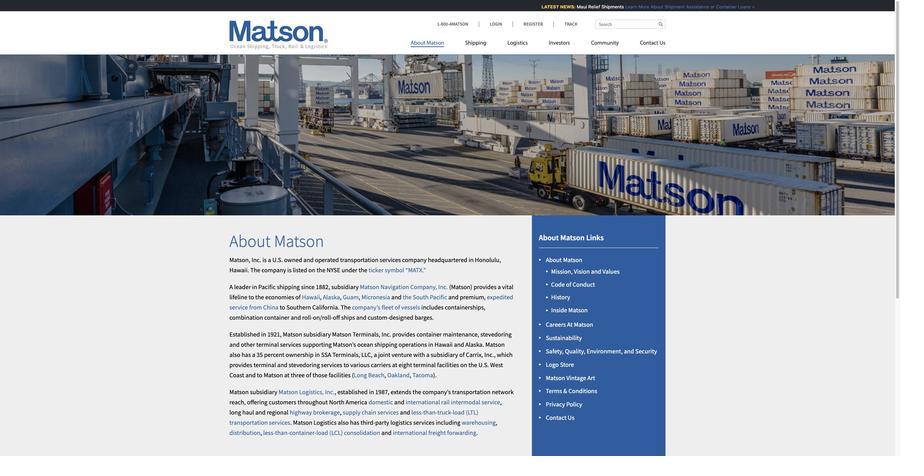 Task type: locate. For each thing, give the bounding box(es) containing it.
on inside established in 1921, matson subsidiary matson terminals, inc. provides container maintenance, stevedoring and other terminal services supporting matson's ocean shipping operations in hawaii and alaska. matson also has a 35 percent ownership in ssa terminals, llc, a joint venture with a subsidiary of carrix, inc., which provides terminal and stevedoring services to various carriers at eight terminal facilities on the u.s. west coast and to matson at three of those facilities (
[[460, 361, 467, 369]]

1 vertical spatial international
[[393, 429, 427, 437]]

matson inside the . matson logistics also has third-party logistics services including warehousing , distribution , less-than-container-load (lcl) consolidation and international freight forwarding .
[[293, 419, 312, 427]]

u.s. inside 'matson, inc. is a u.s. owned and operated transportation services company headquartered in honolulu, hawaii. the company is listed on the nyse under the'
[[272, 256, 283, 264]]

2 vertical spatial about matson
[[546, 256, 582, 264]]

listed
[[293, 266, 307, 274]]

on right listed
[[308, 266, 315, 274]]

0 vertical spatial load
[[453, 409, 464, 417]]

to inside (matson) provides a vital lifeline to the economies of
[[249, 293, 254, 301]]

truck-
[[437, 409, 453, 417]]

environment,
[[587, 347, 623, 355]]

1 horizontal spatial container
[[416, 331, 442, 339]]

load left (lcl)
[[316, 429, 328, 437]]

and up logistics
[[400, 409, 410, 417]]

1 horizontal spatial logistics
[[507, 40, 528, 46]]

transportation inside less-than-truck-load (ltl) transportation services
[[229, 419, 268, 427]]

0 horizontal spatial shipping
[[277, 283, 300, 291]]

and down extends
[[394, 398, 404, 407]]

track link
[[554, 21, 577, 27]]

the left ticker
[[359, 266, 367, 274]]

of right code
[[566, 280, 571, 288]]

a
[[229, 283, 233, 291]]

than- inside less-than-truck-load (ltl) transportation services
[[423, 409, 437, 417]]

safety, quality, environment, and security link
[[546, 347, 657, 355]]

supply
[[343, 409, 360, 417]]

privacy
[[546, 401, 565, 409]]

to down economies at the bottom of the page
[[280, 303, 285, 311]]

terms
[[546, 387, 562, 395]]

load inside less-than-truck-load (ltl) transportation services
[[453, 409, 464, 417]]

1 vertical spatial has
[[350, 419, 359, 427]]

careers at matson
[[546, 321, 593, 329]]

a right with
[[426, 351, 429, 359]]

0 vertical spatial is
[[262, 256, 267, 264]]

established in 1921, matson subsidiary matson terminals, inc. provides container maintenance, stevedoring and other terminal services supporting matson's ocean shipping operations in hawaii and alaska. matson also has a 35 percent ownership in ssa terminals, llc, a joint venture with a subsidiary of carrix, inc., which provides terminal and stevedoring services to various carriers at eight terminal facilities on the u.s. west coast and to matson at three of those facilities (
[[229, 331, 513, 379]]

sustainability link
[[546, 334, 582, 342]]

0 vertical spatial on
[[308, 266, 315, 274]]

matson down the 1-
[[427, 40, 444, 46]]

inc. right matson,
[[252, 256, 261, 264]]

1 horizontal spatial on
[[460, 361, 467, 369]]

0 horizontal spatial is
[[262, 256, 267, 264]]

the up ships
[[341, 303, 351, 311]]

inside
[[551, 306, 567, 314]]

hawaii down maintenance,
[[435, 341, 453, 349]]

transportation
[[340, 256, 378, 264], [452, 388, 490, 396], [229, 419, 268, 427]]

also up coast
[[229, 351, 240, 359]]

logistics down "brokerage"
[[314, 419, 337, 427]]

has down supply
[[350, 419, 359, 427]]

(matson) provides a vital lifeline to the economies of
[[229, 283, 513, 301]]

matson up micronesia at the bottom
[[360, 283, 379, 291]]

0 horizontal spatial has
[[242, 351, 251, 359]]

provides up premium,
[[474, 283, 496, 291]]

0 vertical spatial us
[[660, 40, 665, 46]]

services up ownership
[[280, 341, 301, 349]]

1 horizontal spatial contact us link
[[629, 37, 665, 51]]

container inside includes containerships, combination container and roll-on/roll-off ships and custom-designed barges.
[[264, 313, 289, 322]]

inc. left (matson)
[[438, 283, 448, 291]]

logistics down register link
[[507, 40, 528, 46]]

services inside the . matson logistics also has third-party logistics services including warehousing , distribution , less-than-container-load (lcl) consolidation and international freight forwarding .
[[413, 419, 434, 427]]

conduct
[[573, 280, 595, 288]]

provides up operations
[[392, 331, 415, 339]]

matson up terms
[[546, 374, 565, 382]]

0 horizontal spatial load
[[316, 429, 328, 437]]

hawaii inside established in 1921, matson subsidiary matson terminals, inc. provides container maintenance, stevedoring and other terminal services supporting matson's ocean shipping operations in hawaii and alaska. matson also has a 35 percent ownership in ssa terminals, llc, a joint venture with a subsidiary of carrix, inc., which provides terminal and stevedoring services to various carriers at eight terminal facilities on the u.s. west coast and to matson at three of those facilities (
[[435, 341, 453, 349]]

supporting
[[303, 341, 332, 349]]

latest
[[540, 4, 557, 9]]

than- down domestic and international rail intermodal service
[[423, 409, 437, 417]]

1 horizontal spatial contact us
[[640, 40, 665, 46]]

the inside established in 1921, matson subsidiary matson terminals, inc. provides container maintenance, stevedoring and other terminal services supporting matson's ocean shipping operations in hawaii and alaska. matson also has a 35 percent ownership in ssa terminals, llc, a joint venture with a subsidiary of carrix, inc., which provides terminal and stevedoring services to various carriers at eight terminal facilities on the u.s. west coast and to matson at three of those facilities (
[[468, 361, 477, 369]]

contact us link down search icon
[[629, 37, 665, 51]]

0 horizontal spatial transportation
[[229, 419, 268, 427]]

1 vertical spatial company
[[262, 266, 286, 274]]

1 vertical spatial the
[[341, 303, 351, 311]]

matson,
[[229, 256, 250, 264]]

None search field
[[595, 20, 665, 29]]

0 horizontal spatial container
[[264, 313, 289, 322]]

800-
[[441, 21, 449, 27]]

company's
[[352, 303, 380, 311], [422, 388, 451, 396]]

in left 1987,
[[369, 388, 374, 396]]

in left ssa
[[315, 351, 320, 359]]

1 vertical spatial provides
[[392, 331, 415, 339]]

0 horizontal spatial .
[[290, 419, 292, 427]]

investors
[[549, 40, 570, 46]]

1 horizontal spatial about matson
[[411, 40, 444, 46]]

in right operations
[[428, 341, 433, 349]]

inc.,
[[484, 351, 495, 359]]

1 vertical spatial hawaii
[[435, 341, 453, 349]]

1 horizontal spatial provides
[[392, 331, 415, 339]]

joint
[[378, 351, 390, 359]]

domestic
[[368, 398, 393, 407]]

to
[[249, 293, 254, 301], [280, 303, 285, 311], [344, 361, 349, 369], [257, 371, 262, 379]]

top menu navigation
[[411, 37, 665, 51]]

matson right at
[[574, 321, 593, 329]]

1 vertical spatial transportation
[[452, 388, 490, 396]]

tacoma
[[412, 371, 433, 379]]

international inside the . matson logistics also has third-party logistics services including warehousing , distribution , less-than-container-load (lcl) consolidation and international freight forwarding .
[[393, 429, 427, 437]]

to down 35
[[257, 371, 262, 379]]

1 horizontal spatial has
[[350, 419, 359, 427]]

0 horizontal spatial stevedoring
[[289, 361, 320, 369]]

has inside established in 1921, matson subsidiary matson terminals, inc. provides container maintenance, stevedoring and other terminal services supporting matson's ocean shipping operations in hawaii and alaska. matson also has a 35 percent ownership in ssa terminals, llc, a joint venture with a subsidiary of carrix, inc., which provides terminal and stevedoring services to various carriers at eight terminal facilities on the u.s. west coast and to matson at three of those facilities (
[[242, 351, 251, 359]]

1 vertical spatial u.s.
[[478, 361, 489, 369]]

at left three on the bottom
[[284, 371, 289, 379]]

less- up logistics
[[411, 409, 423, 417]]

1 horizontal spatial about matson link
[[546, 256, 582, 264]]

rail
[[441, 398, 450, 407]]

less- down regional
[[263, 429, 275, 437]]

, inside , long haul and regional
[[500, 398, 502, 407]]

inc.
[[252, 256, 261, 264], [438, 283, 448, 291], [382, 331, 391, 339], [325, 388, 335, 396]]

0 horizontal spatial contact us
[[546, 414, 574, 422]]

services inside 'matson, inc. is a u.s. owned and operated transportation services company headquartered in honolulu, hawaii. the company is listed on the nyse under the'
[[380, 256, 401, 264]]

transportation inside 'matson, inc. is a u.s. owned and operated transportation services company headquartered in honolulu, hawaii. the company is listed on the nyse under the'
[[340, 256, 378, 264]]

is left listed
[[287, 266, 292, 274]]

1 horizontal spatial service
[[482, 398, 500, 407]]

about matson inside top menu navigation
[[411, 40, 444, 46]]

1 horizontal spatial than-
[[423, 409, 437, 417]]

the inside (matson) provides a vital lifeline to the economies of
[[255, 293, 264, 301]]

and right coast
[[245, 371, 256, 379]]

1 vertical spatial logistics
[[314, 419, 337, 427]]

of up southern
[[295, 293, 301, 301]]

, inside , established in 1987, extends the company's transportation network reach, offering customers throughout north america
[[335, 388, 336, 396]]

1 horizontal spatial shipping
[[374, 341, 397, 349]]

0 vertical spatial logistics
[[507, 40, 528, 46]]

terms & conditions link
[[546, 387, 597, 395]]

and up listed
[[303, 256, 314, 264]]

1 vertical spatial facilities
[[329, 371, 351, 379]]

contact us link down privacy policy link
[[546, 414, 574, 422]]

company
[[402, 256, 427, 264], [262, 266, 286, 274]]

0 horizontal spatial contact
[[546, 414, 566, 422]]

1 vertical spatial company's
[[422, 388, 451, 396]]

1 vertical spatial .
[[476, 429, 478, 437]]

contact down privacy
[[546, 414, 566, 422]]

on
[[308, 266, 315, 274], [460, 361, 467, 369]]

us down policy
[[568, 414, 574, 422]]

matson up at
[[568, 306, 588, 314]]

0 vertical spatial about matson
[[411, 40, 444, 46]]

2 vertical spatial transportation
[[229, 419, 268, 427]]

container inside established in 1921, matson subsidiary matson terminals, inc. provides container maintenance, stevedoring and other terminal services supporting matson's ocean shipping operations in hawaii and alaska. matson also has a 35 percent ownership in ssa terminals, llc, a joint venture with a subsidiary of carrix, inc., which provides terminal and stevedoring services to various carriers at eight terminal facilities on the u.s. west coast and to matson at three of those facilities (
[[416, 331, 442, 339]]

network
[[492, 388, 514, 396]]

carrix,
[[466, 351, 483, 359]]

logistics inside the . matson logistics also has third-party logistics services including warehousing , distribution , less-than-container-load (lcl) consolidation and international freight forwarding .
[[314, 419, 337, 427]]

a left owned
[[268, 256, 271, 264]]

. down highway
[[290, 419, 292, 427]]

(ltl)
[[466, 409, 478, 417]]

in left honolulu,
[[469, 256, 474, 264]]

terminals, down matson's
[[332, 351, 360, 359]]

0 vertical spatial about matson link
[[411, 37, 455, 51]]

hawaii.
[[229, 266, 249, 274]]

1 vertical spatial contact us link
[[546, 414, 574, 422]]

and right ships
[[356, 313, 366, 322]]

1 horizontal spatial u.s.
[[478, 361, 489, 369]]

services down ssa
[[321, 361, 342, 369]]

contact down search search field in the top of the page
[[640, 40, 658, 46]]

logistics inside logistics link
[[507, 40, 528, 46]]

privacy policy link
[[546, 401, 582, 409]]

1 vertical spatial contact us
[[546, 414, 574, 422]]

0 vertical spatial the
[[250, 266, 260, 274]]

hawaii
[[302, 293, 320, 301], [435, 341, 453, 349]]

1 horizontal spatial stevedoring
[[480, 331, 512, 339]]

matson
[[427, 40, 444, 46], [274, 231, 324, 252], [560, 233, 585, 243], [563, 256, 582, 264], [360, 283, 379, 291], [568, 306, 588, 314], [574, 321, 593, 329], [283, 331, 302, 339], [332, 331, 351, 339], [485, 341, 505, 349], [264, 371, 283, 379], [546, 374, 565, 382], [229, 388, 249, 396], [279, 388, 298, 396], [293, 419, 312, 427]]

history link
[[551, 293, 570, 301]]

1 vertical spatial container
[[416, 331, 442, 339]]

0 horizontal spatial about matson
[[229, 231, 324, 252]]

less- inside the . matson logistics also has third-party logistics services including warehousing , distribution , less-than-container-load (lcl) consolidation and international freight forwarding .
[[263, 429, 275, 437]]

also
[[229, 351, 240, 359], [338, 419, 349, 427]]

1 horizontal spatial less-
[[411, 409, 423, 417]]

about matson link down the 1-
[[411, 37, 455, 51]]

and down offering
[[255, 409, 265, 417]]

0 vertical spatial service
[[229, 303, 248, 311]]

matson right "1921,"
[[283, 331, 302, 339]]

1 vertical spatial service
[[482, 398, 500, 407]]

a
[[268, 256, 271, 264], [498, 283, 501, 291], [252, 351, 255, 359], [374, 351, 377, 359], [426, 351, 429, 359]]

0 vertical spatial provides
[[474, 283, 496, 291]]

1 vertical spatial than-
[[275, 429, 289, 437]]

the up from
[[255, 293, 264, 301]]

shipping
[[465, 40, 486, 46]]

custom-
[[368, 313, 389, 322]]

1 horizontal spatial load
[[453, 409, 464, 417]]

0 vertical spatial shipping
[[277, 283, 300, 291]]

assistance
[[684, 4, 707, 9]]

a right llc, at the bottom of the page
[[374, 351, 377, 359]]

contact us
[[640, 40, 665, 46], [546, 414, 574, 422]]

0 horizontal spatial than-
[[275, 429, 289, 437]]

load inside the . matson logistics also has third-party logistics services including warehousing , distribution , less-than-container-load (lcl) consolidation and international freight forwarding .
[[316, 429, 328, 437]]

values
[[602, 267, 620, 276]]

transportation up under
[[340, 256, 378, 264]]

leader
[[234, 283, 251, 291]]

percent
[[264, 351, 284, 359]]

at up long beach , oakland , tacoma ).
[[392, 361, 397, 369]]

alaska
[[323, 293, 340, 301]]

on/roll-
[[313, 313, 333, 322]]

forwarding
[[447, 429, 476, 437]]

of inside (matson) provides a vital lifeline to the economies of
[[295, 293, 301, 301]]

matson inside top menu navigation
[[427, 40, 444, 46]]

services up symbol
[[380, 256, 401, 264]]

less- inside less-than-truck-load (ltl) transportation services
[[411, 409, 423, 417]]

0 horizontal spatial about matson link
[[411, 37, 455, 51]]

0 vertical spatial contact
[[640, 40, 658, 46]]

west
[[490, 361, 503, 369]]

matson subsidiary matson logistics, inc.
[[229, 388, 335, 396]]

on down carrix,
[[460, 361, 467, 369]]

alaska.
[[465, 341, 484, 349]]

1 vertical spatial less-
[[263, 429, 275, 437]]

logo store link
[[546, 361, 574, 369]]

vintage
[[566, 374, 586, 382]]

u.s. left owned
[[272, 256, 283, 264]]

1 vertical spatial at
[[284, 371, 289, 379]]

long beach link
[[354, 371, 384, 379]]

than- inside the . matson logistics also has third-party logistics services including warehousing , distribution , less-than-container-load (lcl) consolidation and international freight forwarding .
[[275, 429, 289, 437]]

provides up coast
[[229, 361, 252, 369]]

has
[[242, 351, 251, 359], [350, 419, 359, 427]]

0 vertical spatial contact us link
[[629, 37, 665, 51]]

1 vertical spatial pacific
[[430, 293, 447, 301]]

>
[[750, 4, 753, 9]]

0 vertical spatial has
[[242, 351, 251, 359]]

hawaii down the since
[[302, 293, 320, 301]]

matson up "container-"
[[293, 419, 312, 427]]

company's inside , established in 1987, extends the company's transportation network reach, offering customers throughout north america
[[422, 388, 451, 396]]

on inside 'matson, inc. is a u.s. owned and operated transportation services company headquartered in honolulu, hawaii. the company is listed on the nyse under the'
[[308, 266, 315, 274]]

highway brokerage , supply chain services and
[[290, 409, 411, 417]]

the right hawaii. at bottom
[[250, 266, 260, 274]]

or
[[709, 4, 713, 9]]

1 horizontal spatial company's
[[422, 388, 451, 396]]

warehousing link
[[462, 419, 496, 427]]

services inside less-than-truck-load (ltl) transportation services
[[269, 419, 290, 427]]

community
[[591, 40, 619, 46]]

container down china
[[264, 313, 289, 322]]

search image
[[659, 22, 663, 26]]

1 horizontal spatial also
[[338, 419, 349, 427]]

coast
[[229, 371, 244, 379]]

u.s.
[[272, 256, 283, 264], [478, 361, 489, 369]]

1 vertical spatial also
[[338, 419, 349, 427]]

those
[[313, 371, 327, 379]]

0 horizontal spatial provides
[[229, 361, 252, 369]]

company down owned
[[262, 266, 286, 274]]

oakland link
[[387, 371, 410, 379]]

service down 'lifeline'
[[229, 303, 248, 311]]

0 vertical spatial hawaii
[[302, 293, 320, 301]]

subsidiary up supporting
[[303, 331, 331, 339]]

, long haul and regional
[[229, 398, 502, 417]]

company,
[[410, 283, 437, 291]]

. matson logistics also has third-party logistics services including warehousing , distribution , less-than-container-load (lcl) consolidation and international freight forwarding .
[[229, 419, 497, 437]]

less-than-truck-load (ltl) transportation services link
[[229, 409, 478, 427]]

services up international freight forwarding 'link'
[[413, 419, 434, 427]]

services down regional
[[269, 419, 290, 427]]

of right three on the bottom
[[306, 371, 311, 379]]

shipping up joint
[[374, 341, 397, 349]]

and left security
[[624, 347, 634, 355]]

0 vertical spatial .
[[290, 419, 292, 427]]

1 horizontal spatial us
[[660, 40, 665, 46]]

,
[[320, 293, 322, 301], [340, 293, 342, 301], [359, 293, 360, 301], [384, 371, 386, 379], [410, 371, 411, 379], [335, 388, 336, 396], [500, 398, 502, 407], [340, 409, 341, 417], [496, 419, 497, 427], [260, 429, 262, 437]]

to left various
[[344, 361, 349, 369]]

0 horizontal spatial also
[[229, 351, 240, 359]]

ticker symbol "matx." link
[[369, 266, 426, 274]]

0 horizontal spatial contact us link
[[546, 414, 574, 422]]

the inside 'matson, inc. is a u.s. owned and operated transportation services company headquartered in honolulu, hawaii. the company is listed on the nyse under the'
[[250, 266, 260, 274]]

a inside (matson) provides a vital lifeline to the economies of
[[498, 283, 501, 291]]

and down 'party'
[[381, 429, 392, 437]]

matson up 'vision'
[[563, 256, 582, 264]]

2 horizontal spatial about matson
[[546, 256, 582, 264]]

barges.
[[415, 313, 434, 322]]

transportation down haul
[[229, 419, 268, 427]]

and down maintenance,
[[454, 341, 464, 349]]

tacoma link
[[412, 371, 433, 379]]

about matson link
[[411, 37, 455, 51], [546, 256, 582, 264]]

1 vertical spatial load
[[316, 429, 328, 437]]

also inside the . matson logistics also has third-party logistics services including warehousing , distribution , less-than-container-load (lcl) consolidation and international freight forwarding .
[[338, 419, 349, 427]]

is right matson,
[[262, 256, 267, 264]]

cranes load and offload matson containers from the containership at the terminal. image
[[0, 44, 895, 216]]

stevedoring down ownership
[[289, 361, 320, 369]]

under
[[342, 266, 357, 274]]

us inside top menu navigation
[[660, 40, 665, 46]]

1 horizontal spatial transportation
[[340, 256, 378, 264]]

and down percent
[[277, 361, 287, 369]]

us down search icon
[[660, 40, 665, 46]]

matson, inc. is a u.s. owned and operated transportation services company headquartered in honolulu, hawaii. the company is listed on the nyse under the
[[229, 256, 501, 274]]

the down carrix,
[[468, 361, 477, 369]]

0 horizontal spatial on
[[308, 266, 315, 274]]

1 vertical spatial us
[[568, 414, 574, 422]]

shipping up economies at the bottom of the page
[[277, 283, 300, 291]]

international freight forwarding link
[[393, 429, 476, 437]]

south
[[413, 293, 429, 301]]

less-
[[411, 409, 423, 417], [263, 429, 275, 437]]

terminal up percent
[[256, 341, 279, 349]]

and inside , long haul and regional
[[255, 409, 265, 417]]

the south pacific link
[[403, 293, 447, 301]]

0 vertical spatial pacific
[[258, 283, 276, 291]]

international left rail
[[406, 398, 440, 407]]

owned
[[284, 256, 302, 264]]

1 horizontal spatial hawaii
[[435, 341, 453, 349]]

honolulu,
[[475, 256, 501, 264]]

0 horizontal spatial the
[[250, 266, 260, 274]]

0 horizontal spatial service
[[229, 303, 248, 311]]

eight
[[399, 361, 412, 369]]

2 horizontal spatial provides
[[474, 283, 496, 291]]

transportation up intermodal
[[452, 388, 490, 396]]

matson up owned
[[274, 231, 324, 252]]

contact inside top menu navigation
[[640, 40, 658, 46]]

the down operated
[[317, 266, 325, 274]]

0 vertical spatial container
[[264, 313, 289, 322]]

1 vertical spatial contact
[[546, 414, 566, 422]]

0 vertical spatial transportation
[[340, 256, 378, 264]]



Task type: vqa. For each thing, say whether or not it's contained in the screenshot.
Booking Number
no



Task type: describe. For each thing, give the bounding box(es) containing it.
1 vertical spatial stevedoring
[[289, 361, 320, 369]]

haul
[[242, 409, 254, 417]]

economies
[[265, 293, 294, 301]]

(lcl)
[[329, 429, 343, 437]]

"matx."
[[405, 266, 426, 274]]

hawaii , alaska , guam , micronesia and the south pacific and premium,
[[302, 293, 487, 301]]

0 horizontal spatial company
[[262, 266, 286, 274]]

matson left links
[[560, 233, 585, 243]]

america
[[346, 398, 367, 407]]

freight
[[428, 429, 446, 437]]

in inside 'matson, inc. is a u.s. owned and operated transportation services company headquartered in honolulu, hawaii. the company is listed on the nyse under the'
[[469, 256, 474, 264]]

offering
[[247, 398, 268, 407]]

, established in 1987, extends the company's transportation network reach, offering customers throughout north america
[[229, 388, 514, 407]]

and left other
[[229, 341, 240, 349]]

1 horizontal spatial pacific
[[430, 293, 447, 301]]

headquartered
[[428, 256, 467, 264]]

safety, quality, environment, and security
[[546, 347, 657, 355]]

policy
[[566, 401, 582, 409]]

in inside , established in 1987, extends the company's transportation network reach, offering customers throughout north america
[[369, 388, 374, 396]]

matson logistics, inc. link
[[279, 388, 335, 396]]

which
[[497, 351, 513, 359]]

1 vertical spatial about matson link
[[546, 256, 582, 264]]

privacy policy
[[546, 401, 582, 409]]

code of conduct
[[551, 280, 595, 288]]

us inside 'about matson links' section
[[568, 414, 574, 422]]

and inside the . matson logistics also has third-party logistics services including warehousing , distribution , less-than-container-load (lcl) consolidation and international freight forwarding .
[[381, 429, 392, 437]]

services up 'party'
[[377, 409, 399, 417]]

less-than-truck-load (ltl) transportation services
[[229, 409, 478, 427]]

vessels
[[401, 303, 420, 311]]

logistics link
[[497, 37, 538, 51]]

contact us inside top menu navigation
[[640, 40, 665, 46]]

established
[[337, 388, 368, 396]]

about matson links section
[[523, 216, 674, 456]]

established
[[229, 331, 260, 339]]

north
[[329, 398, 344, 407]]

blue matson logo with ocean, shipping, truck, rail and logistics written beneath it. image
[[229, 21, 328, 50]]

consolidation
[[344, 429, 380, 437]]

company's fleet of vessels link
[[352, 303, 420, 311]]

matson navigation company, inc. link
[[360, 283, 448, 291]]

and down navigation
[[391, 293, 402, 301]]

matson up matson subsidiary matson logistics, inc.
[[264, 371, 283, 379]]

contact us inside 'about matson links' section
[[546, 414, 574, 422]]

0 horizontal spatial company's
[[352, 303, 380, 311]]

of right fleet
[[395, 303, 400, 311]]

matson up inc.,
[[485, 341, 505, 349]]

logistics
[[390, 419, 412, 427]]

1-800-4matson
[[437, 21, 468, 27]]

u.s. inside established in 1921, matson subsidiary matson terminals, inc. provides container maintenance, stevedoring and other terminal services supporting matson's ocean shipping operations in hawaii and alaska. matson also has a 35 percent ownership in ssa terminals, llc, a joint venture with a subsidiary of carrix, inc., which provides terminal and stevedoring services to various carriers at eight terminal facilities on the u.s. west coast and to matson at three of those facilities (
[[478, 361, 489, 369]]

loans
[[736, 4, 749, 9]]

subsidiary up ).
[[431, 351, 458, 359]]

throughout
[[298, 398, 328, 407]]

also inside established in 1921, matson subsidiary matson terminals, inc. provides container maintenance, stevedoring and other terminal services supporting matson's ocean shipping operations in hawaii and alaska. matson also has a 35 percent ownership in ssa terminals, llc, a joint venture with a subsidiary of carrix, inc., which provides terminal and stevedoring services to various carriers at eight terminal facilities on the u.s. west coast and to matson at three of those facilities (
[[229, 351, 240, 359]]

35
[[257, 351, 263, 359]]

combination
[[229, 313, 263, 322]]

code
[[551, 280, 565, 288]]

inc. inside established in 1921, matson subsidiary matson terminals, inc. provides container maintenance, stevedoring and other terminal services supporting matson's ocean shipping operations in hawaii and alaska. matson also has a 35 percent ownership in ssa terminals, llc, a joint venture with a subsidiary of carrix, inc., which provides terminal and stevedoring services to various carriers at eight terminal facilities on the u.s. west coast and to matson at three of those facilities (
[[382, 331, 391, 339]]

fleet
[[382, 303, 393, 311]]

mission, vision and values
[[551, 267, 620, 276]]

careers
[[546, 321, 566, 329]]

subsidiary up guam
[[331, 283, 359, 291]]

service inside expedited service from china
[[229, 303, 248, 311]]

domestic link
[[368, 398, 393, 407]]

in left "1921,"
[[261, 331, 266, 339]]

1 vertical spatial terminals,
[[332, 351, 360, 359]]

distribution
[[229, 429, 260, 437]]

1882,
[[316, 283, 330, 291]]

logo
[[546, 361, 559, 369]]

matson vintage art
[[546, 374, 595, 382]]

container-
[[289, 429, 316, 437]]

nyse
[[327, 266, 340, 274]]

Search search field
[[595, 20, 665, 29]]

terminal down 35
[[254, 361, 276, 369]]

0 vertical spatial terminals,
[[353, 331, 380, 339]]

subsidiary up offering
[[250, 388, 277, 396]]

of inside 'about matson links' section
[[566, 280, 571, 288]]

highway brokerage link
[[290, 409, 340, 417]]

distribution link
[[229, 429, 260, 437]]

login link
[[479, 21, 513, 27]]

other
[[241, 341, 255, 349]]

1 horizontal spatial the
[[341, 303, 351, 311]]

hawaii link
[[302, 293, 320, 301]]

long
[[229, 409, 241, 417]]

reach,
[[229, 398, 246, 407]]

0 horizontal spatial pacific
[[258, 283, 276, 291]]

various
[[350, 361, 370, 369]]

matson up reach,
[[229, 388, 249, 396]]

and down southern
[[291, 313, 301, 322]]

less-than-container-load (lcl) consolidation link
[[263, 429, 380, 437]]

a inside 'matson, inc. is a u.s. owned and operated transportation services company headquartered in honolulu, hawaii. the company is listed on the nyse under the'
[[268, 256, 271, 264]]

security
[[635, 347, 657, 355]]

about inside top menu navigation
[[411, 40, 425, 46]]

1 horizontal spatial .
[[476, 429, 478, 437]]

and down (matson)
[[448, 293, 459, 301]]

matson up customers
[[279, 388, 298, 396]]

with
[[413, 351, 425, 359]]

and right 'vision'
[[591, 267, 601, 276]]

more
[[637, 4, 648, 9]]

shipments
[[600, 4, 622, 9]]

china
[[263, 303, 278, 311]]

inside matson
[[551, 306, 588, 314]]

0 horizontal spatial facilities
[[329, 371, 351, 379]]

about matson inside section
[[546, 256, 582, 264]]

vision
[[574, 267, 590, 276]]

0 vertical spatial company
[[402, 256, 427, 264]]

the inside , established in 1987, extends the company's transportation network reach, offering customers throughout north america
[[413, 388, 421, 396]]

third-
[[361, 419, 375, 427]]

provides inside (matson) provides a vital lifeline to the economies of
[[474, 283, 496, 291]]

in right "leader"
[[252, 283, 257, 291]]

).
[[433, 371, 437, 379]]

1 vertical spatial is
[[287, 266, 292, 274]]

southern
[[286, 303, 311, 311]]

and inside 'matson, inc. is a u.s. owned and operated transportation services company headquartered in honolulu, hawaii. the company is listed on the nyse under the'
[[303, 256, 314, 264]]

0 vertical spatial international
[[406, 398, 440, 407]]

logistics,
[[299, 388, 324, 396]]

shipping inside established in 1921, matson subsidiary matson terminals, inc. provides container maintenance, stevedoring and other terminal services supporting matson's ocean shipping operations in hawaii and alaska. matson also has a 35 percent ownership in ssa terminals, llc, a joint venture with a subsidiary of carrix, inc., which provides terminal and stevedoring services to various carriers at eight terminal facilities on the u.s. west coast and to matson at three of those facilities (
[[374, 341, 397, 349]]

guam
[[343, 293, 359, 301]]

1 horizontal spatial at
[[392, 361, 397, 369]]

inc. up north
[[325, 388, 335, 396]]

&
[[563, 387, 567, 395]]

track
[[564, 21, 577, 27]]

has inside the . matson logistics also has third-party logistics services including warehousing , distribution , less-than-container-load (lcl) consolidation and international freight forwarding .
[[350, 419, 359, 427]]

matson up matson's
[[332, 331, 351, 339]]

terminal up tacoma
[[413, 361, 436, 369]]

code of conduct link
[[551, 280, 595, 288]]

lifeline
[[229, 293, 247, 301]]

transportation inside , established in 1987, extends the company's transportation network reach, offering customers throughout north america
[[452, 388, 490, 396]]

ticker symbol "matx."
[[369, 266, 426, 274]]

navigation
[[380, 283, 409, 291]]

safety,
[[546, 347, 564, 355]]

0 horizontal spatial at
[[284, 371, 289, 379]]

login
[[490, 21, 502, 27]]

contact inside 'about matson links' section
[[546, 414, 566, 422]]

inc. inside 'matson, inc. is a u.s. owned and operated transportation services company headquartered in honolulu, hawaii. the company is listed on the nyse under the'
[[252, 256, 261, 264]]

a left 35
[[252, 351, 255, 359]]

0 horizontal spatial hawaii
[[302, 293, 320, 301]]

expedited service from china link
[[229, 293, 513, 311]]

the down matson navigation company, inc. 'link'
[[403, 293, 411, 301]]

carriers
[[371, 361, 391, 369]]

ocean
[[357, 341, 373, 349]]

to southern california. the company's fleet of vessels
[[278, 303, 420, 311]]

0 vertical spatial facilities
[[437, 361, 459, 369]]

premium,
[[460, 293, 486, 301]]

history
[[551, 293, 570, 301]]

1 vertical spatial about matson
[[229, 231, 324, 252]]

of left carrix,
[[459, 351, 465, 359]]

includes containerships, combination container and roll-on/roll-off ships and custom-designed barges.
[[229, 303, 485, 322]]



